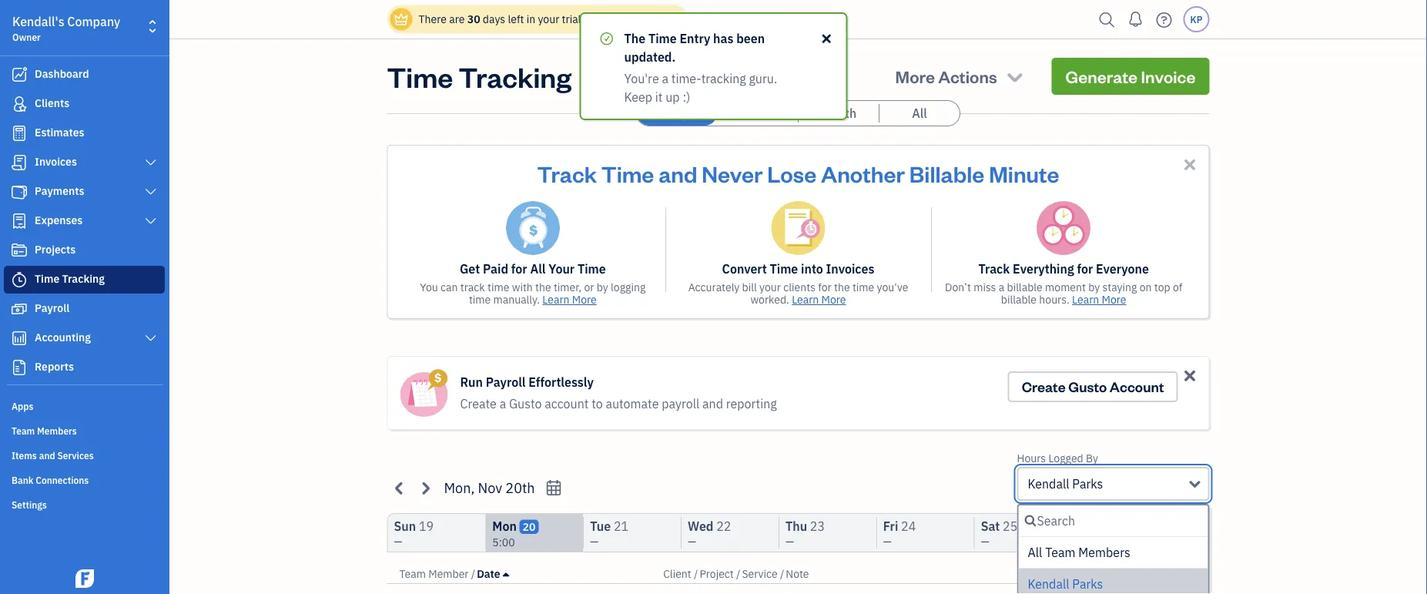 Task type: locate. For each thing, give the bounding box(es) containing it.
— inside the tue 21 —
[[590, 534, 599, 549]]

learn more down into at the right of the page
[[792, 292, 846, 307]]

1 horizontal spatial a
[[662, 71, 669, 87]]

/ left date
[[471, 567, 476, 581]]

list box
[[1019, 537, 1209, 594]]

0 horizontal spatial team
[[12, 425, 35, 437]]

learn down the your
[[543, 292, 570, 307]]

5:00 for mon 20 5:00
[[493, 535, 515, 549]]

members down search 'search box'
[[1079, 544, 1131, 561]]

more
[[896, 65, 935, 87], [572, 292, 597, 307], [822, 292, 846, 307], [1102, 292, 1127, 307]]

chevron large down image for invoices
[[144, 156, 158, 169]]

learn right hours. in the right of the page
[[1073, 292, 1100, 307]]

2 horizontal spatial all
[[1028, 544, 1043, 561]]

2 horizontal spatial for
[[1078, 261, 1094, 277]]

— left 21
[[590, 534, 599, 549]]

total : 5:00
[[1137, 525, 1197, 541]]

— left 22
[[688, 534, 697, 549]]

all left the your
[[530, 261, 546, 277]]

kendall parks inside list box
[[1028, 576, 1104, 592]]

dashboard image
[[10, 67, 29, 82]]

0 vertical spatial all
[[912, 105, 928, 121]]

invoices right into at the right of the page
[[826, 261, 875, 277]]

1 horizontal spatial payroll
[[486, 374, 526, 390]]

upgrade account link
[[587, 12, 676, 26]]

team inside main element
[[12, 425, 35, 437]]

upgrade
[[590, 12, 632, 26]]

billable left hours. in the right of the page
[[1002, 292, 1037, 307]]

kendall parks button
[[1017, 467, 1210, 501]]

2 chevron large down image from the top
[[144, 332, 158, 344]]

payroll right run
[[486, 374, 526, 390]]

1 horizontal spatial all
[[912, 105, 928, 121]]

0 horizontal spatial gusto
[[509, 396, 542, 412]]

more for get paid for all your time
[[572, 292, 597, 307]]

gusto
[[1069, 378, 1107, 396], [509, 396, 542, 412]]

generate invoice
[[1066, 65, 1196, 87]]

payment image
[[10, 184, 29, 200]]

time tracking inside main element
[[35, 272, 105, 286]]

1 vertical spatial and
[[703, 396, 724, 412]]

gusto inside the run payroll effortlessly create a gusto account to automate payroll and reporting
[[509, 396, 542, 412]]

1 vertical spatial chevron large down image
[[144, 332, 158, 344]]

chevron large down image down estimates link
[[144, 156, 158, 169]]

1 vertical spatial tracking
[[62, 272, 105, 286]]

1 horizontal spatial time tracking
[[387, 58, 572, 94]]

by
[[1086, 451, 1099, 465]]

chevron large down image down the invoices link
[[144, 186, 158, 198]]

— inside wed 22 —
[[688, 534, 697, 549]]

1 vertical spatial kendall
[[1028, 576, 1070, 592]]

track time and never lose another billable minute
[[537, 159, 1060, 188]]

1 vertical spatial a
[[999, 280, 1005, 294]]

2 kendall parks from the top
[[1028, 576, 1104, 592]]

time up the clients
[[770, 261, 799, 277]]

chevron large down image up reports link
[[144, 332, 158, 344]]

main element
[[0, 0, 208, 594]]

— for tue
[[590, 534, 599, 549]]

1 horizontal spatial by
[[1089, 280, 1101, 294]]

payroll inside the run payroll effortlessly create a gusto account to automate payroll and reporting
[[486, 374, 526, 390]]

0 vertical spatial account
[[635, 12, 676, 26]]

for inside accurately bill your clients for the time you've worked.
[[819, 280, 832, 294]]

all inside list box
[[1028, 544, 1043, 561]]

by left staying
[[1089, 280, 1101, 294]]

you're
[[625, 71, 659, 87]]

all for all
[[912, 105, 928, 121]]

19
[[419, 518, 434, 534]]

0 vertical spatial tracking
[[459, 58, 572, 94]]

0 vertical spatial close image
[[820, 29, 834, 48]]

tracking down the left
[[459, 58, 572, 94]]

thu
[[786, 518, 808, 534]]

estimate image
[[10, 126, 29, 141]]

invoices up payments
[[35, 154, 77, 169]]

1 vertical spatial close image
[[1182, 367, 1199, 384]]

— for sat
[[981, 534, 990, 549]]

learn
[[543, 292, 570, 307], [792, 292, 819, 307], [1073, 292, 1100, 307]]

0 horizontal spatial learn more
[[543, 292, 597, 307]]

for down into at the right of the page
[[819, 280, 832, 294]]

1 horizontal spatial create
[[1022, 378, 1066, 396]]

has
[[714, 30, 734, 47]]

0 vertical spatial team
[[12, 425, 35, 437]]

chevron large down image for expenses
[[144, 215, 158, 227]]

1 horizontal spatial track
[[979, 261, 1010, 277]]

members up items and services
[[37, 425, 77, 437]]

tracking down projects link
[[62, 272, 105, 286]]

status containing the time entry has been updated.
[[0, 12, 1428, 120]]

— inside thu 23 —
[[786, 534, 794, 549]]

chevron large down image for payments
[[144, 186, 158, 198]]

0 horizontal spatial members
[[37, 425, 77, 437]]

payroll up accounting
[[35, 301, 70, 315]]

21
[[614, 518, 629, 534]]

6 — from the left
[[981, 534, 990, 549]]

0 vertical spatial track
[[537, 159, 597, 188]]

owner
[[12, 31, 41, 43]]

2 horizontal spatial and
[[703, 396, 724, 412]]

a up it
[[662, 71, 669, 87]]

0 horizontal spatial 5:00
[[493, 535, 515, 549]]

3 learn more from the left
[[1073, 292, 1127, 307]]

billable
[[910, 159, 985, 188]]

gusto left account
[[509, 396, 542, 412]]

project image
[[10, 243, 29, 258]]

0 horizontal spatial for
[[511, 261, 528, 277]]

0 vertical spatial invoices
[[35, 154, 77, 169]]

for for all
[[511, 261, 528, 277]]

keep
[[625, 89, 653, 105]]

estimates
[[35, 125, 84, 139]]

2 chevron large down image from the top
[[144, 215, 158, 227]]

2 vertical spatial and
[[39, 449, 55, 462]]

trial.
[[562, 12, 584, 26]]

2 — from the left
[[590, 534, 599, 549]]

and right payroll
[[703, 396, 724, 412]]

Search search field
[[1019, 512, 1209, 530]]

1 horizontal spatial 5:00
[[1171, 525, 1197, 541]]

chevron large down image up projects link
[[144, 215, 158, 227]]

time inside accurately bill your clients for the time you've worked.
[[853, 280, 875, 294]]

all down more actions
[[912, 105, 928, 121]]

payroll inside main element
[[35, 301, 70, 315]]

service
[[742, 567, 778, 581]]

2 vertical spatial team
[[400, 567, 426, 581]]

1 horizontal spatial your
[[760, 280, 781, 294]]

2 learn more from the left
[[792, 292, 846, 307]]

20th
[[506, 479, 535, 497]]

date link
[[477, 567, 509, 581]]

generate invoice button
[[1052, 58, 1210, 95]]

mon, nov 20th
[[444, 479, 535, 497]]

more for track everything for everyone
[[1102, 292, 1127, 307]]

0 vertical spatial your
[[538, 12, 560, 26]]

1 horizontal spatial for
[[819, 280, 832, 294]]

a inside the run payroll effortlessly create a gusto account to automate payroll and reporting
[[500, 396, 506, 412]]

time-
[[672, 71, 702, 87]]

parks down the by
[[1073, 476, 1104, 492]]

5:00 inside mon 20 5:00
[[493, 535, 515, 549]]

the right the clients
[[835, 280, 850, 294]]

create down run
[[460, 396, 497, 412]]

invoice
[[1141, 65, 1196, 87]]

1 learn more from the left
[[543, 292, 597, 307]]

company
[[67, 13, 120, 30]]

billable down everything
[[1007, 280, 1043, 294]]

track
[[461, 280, 485, 294]]

the
[[536, 280, 551, 294], [835, 280, 850, 294]]

a right miss
[[999, 280, 1005, 294]]

2 vertical spatial all
[[1028, 544, 1043, 561]]

track up get paid for all your time image
[[537, 159, 597, 188]]

more for convert time into invoices
[[822, 292, 846, 307]]

0 horizontal spatial by
[[597, 280, 608, 294]]

bank connections
[[12, 474, 89, 486]]

2 horizontal spatial learn more
[[1073, 292, 1127, 307]]

0 vertical spatial kendall parks
[[1028, 476, 1104, 492]]

create up hours
[[1022, 378, 1066, 396]]

go to help image
[[1152, 8, 1177, 31]]

a left account
[[500, 396, 506, 412]]

your right bill at top right
[[760, 280, 781, 294]]

1 horizontal spatial learn
[[792, 292, 819, 307]]

time tracking down 30
[[387, 58, 572, 94]]

— left 25
[[981, 534, 990, 549]]

1 horizontal spatial close image
[[1182, 367, 1199, 384]]

2 parks from the top
[[1073, 576, 1104, 592]]

/ left note
[[780, 567, 785, 581]]

0 horizontal spatial learn
[[543, 292, 570, 307]]

kendall parks down logged
[[1028, 476, 1104, 492]]

by inside don't miss a billable moment by staying on top of billable hours.
[[1089, 280, 1101, 294]]

more down the your
[[572, 292, 597, 307]]

time up or
[[578, 261, 606, 277]]

0 horizontal spatial account
[[635, 12, 676, 26]]

1 horizontal spatial account
[[1110, 378, 1165, 396]]

1 vertical spatial track
[[979, 261, 1010, 277]]

more up the all "link"
[[896, 65, 935, 87]]

time up updated.
[[649, 30, 677, 47]]

/ left status
[[1161, 567, 1165, 581]]

to
[[592, 396, 603, 412]]

0 vertical spatial and
[[659, 159, 698, 188]]

kendall's
[[12, 13, 64, 30]]

0 horizontal spatial all
[[530, 261, 546, 277]]

you can track time with the timer, or by logging time manually.
[[420, 280, 646, 307]]

kendall's company owner
[[12, 13, 120, 43]]

on
[[1140, 280, 1152, 294]]

by right or
[[597, 280, 608, 294]]

0 vertical spatial members
[[37, 425, 77, 437]]

chevron large down image inside the invoices link
[[144, 156, 158, 169]]

4 — from the left
[[786, 534, 794, 549]]

member
[[429, 567, 469, 581]]

time tracking link
[[4, 266, 165, 294]]

dashboard
[[35, 67, 89, 81]]

with
[[512, 280, 533, 294]]

the for all
[[536, 280, 551, 294]]

status
[[0, 12, 1428, 120]]

team down search 'search box'
[[1046, 544, 1076, 561]]

1 vertical spatial kendall parks
[[1028, 576, 1104, 592]]

1 by from the left
[[597, 280, 608, 294]]

team
[[12, 425, 35, 437], [1046, 544, 1076, 561], [400, 567, 426, 581]]

for
[[511, 261, 528, 277], [1078, 261, 1094, 277], [819, 280, 832, 294]]

team member /
[[400, 567, 476, 581]]

by
[[597, 280, 608, 294], [1089, 280, 1101, 294]]

time inside the time entry has been updated. you're a time-tracking guru. keep it up :)
[[649, 30, 677, 47]]

account
[[545, 396, 589, 412]]

0 horizontal spatial a
[[500, 396, 506, 412]]

track up miss
[[979, 261, 1010, 277]]

— left 19
[[394, 534, 403, 549]]

dashboard link
[[4, 61, 165, 89]]

chevron large down image
[[144, 186, 158, 198], [144, 215, 158, 227]]

2 vertical spatial a
[[500, 396, 506, 412]]

chevron large down image inside "accounting" 'link'
[[144, 332, 158, 344]]

team for team member /
[[400, 567, 426, 581]]

time left status
[[1134, 567, 1159, 581]]

1 vertical spatial payroll
[[486, 374, 526, 390]]

your right in
[[538, 12, 560, 26]]

1 horizontal spatial the
[[835, 280, 850, 294]]

list box containing all team members
[[1019, 537, 1209, 594]]

accurately bill your clients for the time you've worked.
[[689, 280, 909, 307]]

kendall parks down all team members
[[1028, 576, 1104, 592]]

nov
[[478, 479, 502, 497]]

kendall down hours logged by
[[1028, 476, 1070, 492]]

all right sat 25 —
[[1028, 544, 1043, 561]]

2 by from the left
[[1089, 280, 1101, 294]]

:)
[[683, 89, 691, 105]]

sat 25 —
[[981, 518, 1018, 549]]

2 kendall from the top
[[1028, 576, 1070, 592]]

time tracking down projects link
[[35, 272, 105, 286]]

or
[[584, 280, 594, 294]]

5 — from the left
[[884, 534, 892, 549]]

learn down into at the right of the page
[[792, 292, 819, 307]]

2 horizontal spatial team
[[1046, 544, 1076, 561]]

1 — from the left
[[394, 534, 403, 549]]

logged
[[1049, 451, 1084, 465]]

sat
[[981, 518, 1000, 534]]

1 vertical spatial chevron large down image
[[144, 215, 158, 227]]

3 learn from the left
[[1073, 292, 1100, 307]]

0 horizontal spatial the
[[536, 280, 551, 294]]

all inside "link"
[[912, 105, 928, 121]]

1 horizontal spatial gusto
[[1069, 378, 1107, 396]]

close image
[[820, 29, 834, 48], [1182, 367, 1199, 384]]

your
[[538, 12, 560, 26], [760, 280, 781, 294]]

chart image
[[10, 331, 29, 346]]

1 kendall from the top
[[1028, 476, 1070, 492]]

team down apps at bottom
[[12, 425, 35, 437]]

0 vertical spatial chevron large down image
[[144, 186, 158, 198]]

5:00 down mon
[[493, 535, 515, 549]]

the
[[625, 30, 646, 47]]

0 horizontal spatial tracking
[[62, 272, 105, 286]]

1 vertical spatial team
[[1046, 544, 1076, 561]]

date
[[477, 567, 501, 581]]

worked.
[[751, 292, 790, 307]]

— inside sun 19 —
[[394, 534, 403, 549]]

the inside accurately bill your clients for the time you've worked.
[[835, 280, 850, 294]]

learn more down everyone
[[1073, 292, 1127, 307]]

convert time into invoices image
[[772, 201, 826, 255]]

a inside the time entry has been updated. you're a time-tracking guru. keep it up :)
[[662, 71, 669, 87]]

days
[[483, 12, 506, 26]]

0 vertical spatial parks
[[1073, 476, 1104, 492]]

1 horizontal spatial invoices
[[826, 261, 875, 277]]

and left never
[[659, 159, 698, 188]]

5:00 for total : 5:00
[[1171, 525, 1197, 541]]

0 vertical spatial payroll
[[35, 301, 70, 315]]

kp
[[1191, 13, 1203, 25]]

2 the from the left
[[835, 280, 850, 294]]

get paid for all your time image
[[506, 201, 560, 255]]

there are 30 days left in your trial. upgrade account
[[419, 12, 676, 26]]

1 chevron large down image from the top
[[144, 156, 158, 169]]

team left member
[[400, 567, 426, 581]]

0 horizontal spatial and
[[39, 449, 55, 462]]

learn more down the your
[[543, 292, 597, 307]]

chevron large down image inside expenses link
[[144, 215, 158, 227]]

total
[[1137, 525, 1165, 541]]

timer,
[[554, 280, 582, 294]]

clients link
[[4, 90, 165, 118]]

you've
[[877, 280, 909, 294]]

all team members
[[1028, 544, 1131, 561]]

run
[[460, 374, 483, 390]]

time left you've
[[853, 280, 875, 294]]

chevrondown image
[[1005, 65, 1026, 87]]

chevron large down image
[[144, 156, 158, 169], [144, 332, 158, 344]]

2 learn from the left
[[792, 292, 819, 307]]

1 the from the left
[[536, 280, 551, 294]]

more right the clients
[[822, 292, 846, 307]]

— left 24
[[884, 534, 892, 549]]

items and services
[[12, 449, 94, 462]]

project link
[[700, 567, 737, 581]]

0 vertical spatial kendall
[[1028, 476, 1070, 492]]

get paid for all your time
[[460, 261, 606, 277]]

2 horizontal spatial a
[[999, 280, 1005, 294]]

0 horizontal spatial track
[[537, 159, 597, 188]]

caretup image
[[503, 568, 509, 580]]

and right items
[[39, 449, 55, 462]]

1 parks from the top
[[1073, 476, 1104, 492]]

/ left service
[[737, 567, 741, 581]]

invoice image
[[10, 155, 29, 170]]

— left 23 at the bottom right of the page
[[786, 534, 794, 549]]

1 vertical spatial time tracking
[[35, 272, 105, 286]]

mon
[[493, 518, 517, 534]]

gusto up the by
[[1069, 378, 1107, 396]]

previous day image
[[391, 479, 409, 497]]

everyone
[[1096, 261, 1149, 277]]

0 horizontal spatial payroll
[[35, 301, 70, 315]]

1 vertical spatial invoices
[[826, 261, 875, 277]]

time tracking
[[387, 58, 572, 94], [35, 272, 105, 286]]

0 vertical spatial a
[[662, 71, 669, 87]]

learn more for all
[[543, 292, 597, 307]]

parks down all team members
[[1073, 576, 1104, 592]]

freshbooks image
[[72, 569, 97, 588]]

parks inside list box
[[1073, 576, 1104, 592]]

client / project / service / note
[[664, 567, 809, 581]]

the for invoices
[[835, 280, 850, 294]]

reports link
[[4, 354, 165, 381]]

time right "timer" image
[[35, 272, 60, 286]]

1 chevron large down image from the top
[[144, 186, 158, 198]]

/ right the client at the bottom of the page
[[694, 567, 698, 581]]

more down everyone
[[1102, 292, 1127, 307]]

time down there in the top left of the page
[[387, 58, 453, 94]]

estimates link
[[4, 119, 165, 147]]

5:00 right :
[[1171, 525, 1197, 541]]

1 vertical spatial account
[[1110, 378, 1165, 396]]

create inside button
[[1022, 378, 1066, 396]]

choose a date image
[[545, 479, 563, 497]]

2 horizontal spatial learn
[[1073, 292, 1100, 307]]

0 horizontal spatial time tracking
[[35, 272, 105, 286]]

success image
[[600, 29, 614, 48]]

track for track time and never lose another billable minute
[[537, 159, 597, 188]]

for up with
[[511, 261, 528, 277]]

never
[[702, 159, 763, 188]]

staying
[[1103, 280, 1138, 294]]

1 vertical spatial parks
[[1073, 576, 1104, 592]]

the right with
[[536, 280, 551, 294]]

tracking
[[459, 58, 572, 94], [62, 272, 105, 286]]

0 vertical spatial time tracking
[[387, 58, 572, 94]]

1 learn from the left
[[543, 292, 570, 307]]

1 horizontal spatial team
[[400, 567, 426, 581]]

been
[[737, 30, 765, 47]]

kendall inside dropdown button
[[1028, 476, 1070, 492]]

1 horizontal spatial learn more
[[792, 292, 846, 307]]

3 — from the left
[[688, 534, 697, 549]]

track everything for everyone image
[[1037, 201, 1091, 255]]

for up the moment
[[1078, 261, 1094, 277]]

1 horizontal spatial members
[[1079, 544, 1131, 561]]

kendall
[[1028, 476, 1070, 492], [1028, 576, 1070, 592]]

0 horizontal spatial create
[[460, 396, 497, 412]]

— inside the fri 24 —
[[884, 534, 892, 549]]

1 vertical spatial your
[[760, 280, 781, 294]]

kendall down all team members
[[1028, 576, 1070, 592]]

0 horizontal spatial invoices
[[35, 154, 77, 169]]

time down keep
[[602, 159, 654, 188]]

learn more for everyone
[[1073, 292, 1127, 307]]

all link
[[880, 101, 960, 126]]

the inside you can track time with the timer, or by logging time manually.
[[536, 280, 551, 294]]

1 kendall parks from the top
[[1028, 476, 1104, 492]]

0 vertical spatial chevron large down image
[[144, 156, 158, 169]]

0 horizontal spatial close image
[[820, 29, 834, 48]]

— inside sat 25 —
[[981, 534, 990, 549]]

time
[[649, 30, 677, 47], [387, 58, 453, 94], [602, 159, 654, 188], [578, 261, 606, 277], [770, 261, 799, 277], [35, 272, 60, 286], [1134, 567, 1159, 581]]



Task type: describe. For each thing, give the bounding box(es) containing it.
run payroll effortlessly create a gusto account to automate payroll and reporting
[[460, 374, 777, 412]]

more actions
[[896, 65, 998, 87]]

apps
[[12, 400, 33, 412]]

don't
[[946, 280, 972, 294]]

learn more for invoices
[[792, 292, 846, 307]]

convert time into invoices
[[722, 261, 875, 277]]

hours
[[1017, 451, 1047, 465]]

learn for invoices
[[792, 292, 819, 307]]

24
[[902, 518, 916, 534]]

project
[[700, 567, 734, 581]]

your inside accurately bill your clients for the time you've worked.
[[760, 280, 781, 294]]

invoices inside main element
[[35, 154, 77, 169]]

payroll link
[[4, 295, 165, 323]]

by inside you can track time with the timer, or by logging time manually.
[[597, 280, 608, 294]]

lose
[[768, 159, 817, 188]]

wed 22 —
[[688, 518, 732, 549]]

close image
[[1182, 156, 1199, 173]]

services
[[57, 449, 94, 462]]

1 / from the left
[[471, 567, 476, 581]]

paid
[[483, 261, 509, 277]]

1 vertical spatial all
[[530, 261, 546, 277]]

team members
[[12, 425, 77, 437]]

team for team members
[[12, 425, 35, 437]]

track for track everything for everyone
[[979, 261, 1010, 277]]

more actions button
[[882, 58, 1040, 95]]

learn for everyone
[[1073, 292, 1100, 307]]

clients
[[784, 280, 816, 294]]

manually.
[[494, 292, 540, 307]]

tracking
[[702, 71, 746, 87]]

time down paid
[[488, 280, 510, 294]]

more inside dropdown button
[[896, 65, 935, 87]]

chevron large down image for accounting
[[144, 332, 158, 344]]

gusto inside button
[[1069, 378, 1107, 396]]

accurately
[[689, 280, 740, 294]]

reports
[[35, 359, 74, 374]]

25
[[1003, 518, 1018, 534]]

1 horizontal spatial tracking
[[459, 58, 572, 94]]

time down get
[[469, 292, 491, 307]]

payments
[[35, 184, 84, 198]]

next day image
[[416, 479, 434, 497]]

can
[[441, 280, 458, 294]]

create inside the run payroll effortlessly create a gusto account to automate payroll and reporting
[[460, 396, 497, 412]]

are
[[449, 12, 465, 26]]

crown image
[[393, 11, 410, 27]]

reporting
[[726, 396, 777, 412]]

tracking inside main element
[[62, 272, 105, 286]]

the time entry has been updated. you're a time-tracking guru. keep it up :)
[[625, 30, 778, 105]]

track everything for everyone
[[979, 261, 1149, 277]]

hours logged by
[[1017, 451, 1099, 465]]

1 horizontal spatial and
[[659, 159, 698, 188]]

time inside main element
[[35, 272, 60, 286]]

— for sun
[[394, 534, 403, 549]]

notifications image
[[1124, 4, 1148, 35]]

status
[[1167, 567, 1198, 581]]

settings link
[[4, 492, 165, 515]]

and inside the run payroll effortlessly create a gusto account to automate payroll and reporting
[[703, 396, 724, 412]]

3 / from the left
[[737, 567, 741, 581]]

a inside don't miss a billable moment by staying on top of billable hours.
[[999, 280, 1005, 294]]

0 horizontal spatial your
[[538, 12, 560, 26]]

expenses
[[35, 213, 83, 227]]

apps link
[[4, 394, 165, 417]]

timer image
[[10, 272, 29, 287]]

learn for all
[[543, 292, 570, 307]]

accounting link
[[4, 324, 165, 352]]

all for all team members
[[1028, 544, 1043, 561]]

search image
[[1095, 8, 1120, 31]]

— for wed
[[688, 534, 697, 549]]

report image
[[10, 360, 29, 375]]

everything
[[1013, 261, 1075, 277]]

expenses link
[[4, 207, 165, 235]]

tue 21 —
[[590, 518, 629, 549]]

4 / from the left
[[780, 567, 785, 581]]

time link
[[1134, 567, 1161, 581]]

expense image
[[10, 213, 29, 229]]

:
[[1165, 525, 1168, 541]]

thu 23 —
[[786, 518, 825, 549]]

automate
[[606, 396, 659, 412]]

parks inside dropdown button
[[1073, 476, 1104, 492]]

2 / from the left
[[694, 567, 698, 581]]

members inside main element
[[37, 425, 77, 437]]

actions
[[939, 65, 998, 87]]

updated.
[[625, 49, 676, 65]]

projects
[[35, 242, 76, 257]]

payroll
[[662, 396, 700, 412]]

don't miss a billable moment by staying on top of billable hours.
[[946, 280, 1183, 307]]

sun 19 —
[[394, 518, 434, 549]]

kp button
[[1184, 6, 1210, 32]]

status link
[[1167, 567, 1198, 581]]

note
[[786, 567, 809, 581]]

money image
[[10, 301, 29, 317]]

client image
[[10, 96, 29, 112]]

kendall parks inside kendall parks dropdown button
[[1028, 476, 1104, 492]]

account inside button
[[1110, 378, 1165, 396]]

wed
[[688, 518, 714, 534]]

— for fri
[[884, 534, 892, 549]]

moment
[[1046, 280, 1086, 294]]

minute
[[989, 159, 1060, 188]]

create gusto account
[[1022, 378, 1165, 396]]

5 / from the left
[[1161, 567, 1165, 581]]

note link
[[786, 567, 809, 581]]

top
[[1155, 280, 1171, 294]]

and inside main element
[[39, 449, 55, 462]]

there
[[419, 12, 447, 26]]

for for everyone
[[1078, 261, 1094, 277]]

accounting
[[35, 330, 91, 344]]

payments link
[[4, 178, 165, 206]]

items
[[12, 449, 37, 462]]

guru.
[[749, 71, 778, 87]]

1 vertical spatial members
[[1079, 544, 1131, 561]]

— for thu
[[786, 534, 794, 549]]

30
[[468, 12, 480, 26]]

bank
[[12, 474, 33, 486]]

create gusto account button
[[1008, 371, 1179, 402]]

get
[[460, 261, 480, 277]]

fri
[[884, 518, 899, 534]]

connections
[[36, 474, 89, 486]]

client
[[664, 567, 692, 581]]

projects link
[[4, 237, 165, 264]]

23
[[810, 518, 825, 534]]

mon 20 5:00
[[493, 518, 536, 549]]



Task type: vqa. For each thing, say whether or not it's contained in the screenshot.


